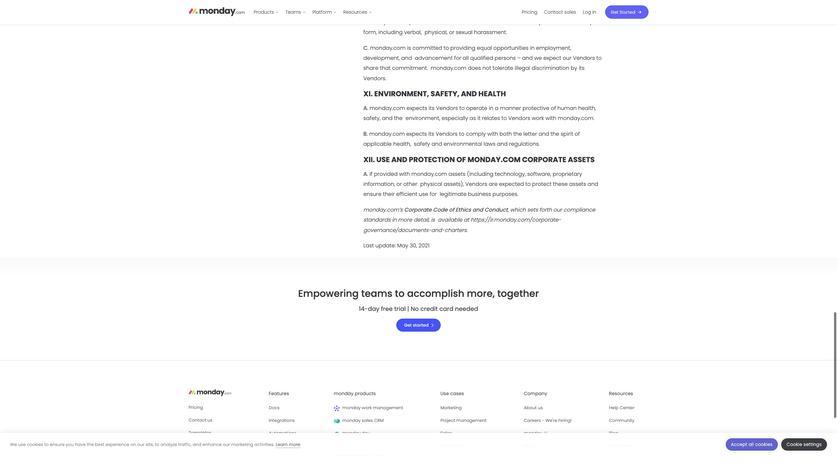 Task type: describe. For each thing, give the bounding box(es) containing it.
harassment.
[[475, 28, 508, 36]]

assets),
[[444, 180, 464, 188]]

trial
[[395, 305, 406, 313]]

learn
[[276, 441, 288, 448]]

you
[[66, 441, 74, 448]]

project
[[441, 418, 456, 424]]

templates
[[189, 430, 212, 436]]

its for monday.com expects its vendors to comply with both the letter and the spirit of applicable health,  safety and environmental laws and regulations.
[[429, 130, 435, 138]]

what's new link
[[610, 443, 649, 450]]

providing
[[451, 44, 476, 52]]

monday.com down advancement at the top of the page
[[431, 64, 467, 72]]

resources inside main element
[[344, 9, 368, 15]]

a inside the monday.com expects its vendors to operate in a manner protective of human health, safety, and the  environment, especially as it relates to vendors work with monday.com.
[[495, 104, 499, 112]]

site,
[[146, 441, 154, 448]]

its for monday.com expects its vendors to conduct themselves in a professional manner with courtesy and  respect for others. we do not tolerate harassment by our vendors in any form, including verbal,  physical, or sexual harassment.
[[429, 8, 435, 16]]

laws
[[484, 140, 496, 148]]

us for about us
[[538, 405, 543, 411]]

1 vertical spatial work
[[362, 405, 372, 411]]

sales link
[[441, 430, 519, 437]]

we inside monday.com expects its vendors to conduct themselves in a professional manner with courtesy and  respect for others. we do not tolerate harassment by our vendors in any form, including verbal,  physical, or sexual harassment.
[[451, 18, 460, 26]]

vendors up letter
[[509, 115, 531, 122]]

0 horizontal spatial use
[[18, 441, 26, 448]]

docs
[[269, 405, 280, 411]]

by inside monday.com expects its vendors to conduct themselves in a professional manner with courtesy and  respect for others. we do not tolerate harassment by our vendors in any form, including verbal,  physical, or sexual harassment.
[[535, 18, 542, 26]]

about
[[524, 405, 537, 411]]

project management
[[441, 418, 487, 424]]

pricing for contact us
[[189, 405, 203, 411]]

with inside the monday.com expects its vendors to operate in a manner protective of human health, safety, and the  environment, especially as it relates to vendors work with monday.com.
[[546, 115, 557, 122]]

monday dev product management software image
[[334, 431, 340, 437]]

sales for monday
[[362, 418, 373, 424]]

xi.
[[364, 89, 373, 99]]

and right letter
[[539, 130, 550, 138]]

files link
[[269, 443, 329, 450]]

, which sets forth our compliance standards in more detail, is  available at https://ir.monday.com/corporate- governance/documents-and-charters.
[[364, 206, 596, 234]]

2021
[[419, 242, 430, 250]]

which
[[511, 206, 526, 214]]

get started
[[611, 9, 636, 15]]

accept all cookies
[[732, 442, 773, 448]]

xii. use and protection of monday.com corporate assets
[[364, 154, 597, 165]]

opportunities
[[494, 44, 529, 52]]

|
[[408, 305, 410, 313]]

standards
[[364, 216, 391, 224]]

all inside monday.com is committed to providing equal opportunities in employment, development, and  advancement for all qualified persons – and we expect our vendors to share that commitment.  monday.com does not tolerate illegal discrimination by its vendors.
[[463, 54, 469, 62]]

monday-u
[[524, 430, 548, 437]]

features
[[269, 390, 289, 397]]

manner inside monday.com expects its vendors to conduct themselves in a professional manner with courtesy and  respect for others. we do not tolerate harassment by our vendors in any form, including verbal,  physical, or sexual harassment.
[[567, 8, 588, 16]]

analyze
[[161, 441, 177, 448]]

0 horizontal spatial the
[[87, 441, 94, 448]]

careers - we're hiring!
[[524, 418, 572, 424]]

more,
[[467, 287, 495, 300]]

30,
[[410, 242, 418, 250]]

no
[[411, 305, 419, 313]]

on
[[131, 441, 136, 448]]

list containing products
[[251, 0, 376, 24]]

vendors.
[[364, 74, 387, 82]]

and down both
[[498, 140, 508, 148]]

vendors inside if provided with monday.com assets (including technology, software, proprietary information, or other  physical assets), vendors are expected to protect these assets and ensure their efficient use for  legitimate business purposes.
[[466, 180, 488, 188]]

2 horizontal spatial the
[[551, 130, 560, 138]]

cases
[[451, 390, 465, 397]]

automations
[[269, 430, 297, 437]]

pricing link for contact sales
[[519, 7, 541, 17]]

monday-
[[524, 430, 545, 437]]

expects for safety
[[407, 130, 427, 138]]

purposes.
[[493, 190, 519, 198]]

dev
[[362, 430, 370, 437]]

a. for monday.com
[[364, 104, 370, 112]]

compliance
[[564, 206, 596, 214]]

in up harassment
[[522, 8, 527, 16]]

blog link
[[610, 430, 649, 437]]

that
[[380, 64, 391, 72]]

monday.com is committed to providing equal opportunities in employment, development, and  advancement for all qualified persons – and we expect our vendors to share that commitment.  monday.com does not tolerate illegal discrimination by its vendors.
[[364, 44, 602, 82]]

contact for contact us
[[189, 417, 206, 424]]

comply
[[466, 130, 486, 138]]

monday.com logo image
[[189, 4, 245, 18]]

0 horizontal spatial we
[[10, 441, 17, 448]]

card
[[440, 305, 454, 313]]

integrations link
[[269, 417, 329, 425]]

pricing link for contact us
[[189, 404, 264, 412]]

employment,
[[537, 44, 572, 52]]

with inside monday.com expects its vendors to conduct themselves in a professional manner with courtesy and  respect for others. we do not tolerate harassment by our vendors in any form, including verbal,  physical, or sexual harassment.
[[590, 8, 600, 16]]

and inside the monday.com expects its vendors to operate in a manner protective of human health, safety, and the  environment, especially as it relates to vendors work with monday.com.
[[382, 115, 393, 122]]

we're
[[546, 418, 558, 424]]

health
[[479, 89, 507, 99]]

monday.com's corporate code of ethics and conduct
[[364, 206, 508, 214]]

1 vertical spatial resources
[[610, 390, 634, 397]]

1 vertical spatial assets
[[570, 180, 587, 188]]

management inside 'link'
[[457, 418, 487, 424]]

or inside monday.com expects its vendors to conduct themselves in a professional manner with courtesy and  respect for others. we do not tolerate harassment by our vendors in any form, including verbal,  physical, or sexual harassment.
[[449, 28, 455, 36]]

corporate
[[405, 206, 432, 214]]

tolerate inside monday.com is committed to providing equal opportunities in employment, development, and  advancement for all qualified persons – and we expect our vendors to share that commitment.  monday.com does not tolerate illegal discrimination by its vendors.
[[493, 64, 514, 72]]

spirit
[[561, 130, 574, 138]]

0 horizontal spatial ensure
[[50, 441, 65, 448]]

use
[[377, 154, 390, 165]]

proprietary
[[553, 170, 583, 178]]

its for monday.com expects its vendors to operate in a manner protective of human health, safety, and the  environment, especially as it relates to vendors work with monday.com.
[[429, 104, 435, 112]]

press
[[524, 443, 536, 449]]

monday.com for monday.com expects its vendors to conduct themselves in a professional manner with courtesy and  respect for others. we do not tolerate harassment by our vendors in any form, including verbal,  physical, or sexual harassment.
[[370, 8, 405, 16]]

vendors inside monday.com expects its vendors to comply with both the letter and the spirit of applicable health,  safety and environmental laws and regulations.
[[436, 130, 458, 138]]

in inside , which sets forth our compliance standards in more detail, is  available at https://ir.monday.com/corporate- governance/documents-and-charters.
[[392, 216, 397, 224]]

0 horizontal spatial more
[[289, 441, 301, 448]]

–
[[518, 54, 521, 62]]

best
[[95, 441, 105, 448]]

monday.com for monday.com expects its vendors to comply with both the letter and the spirit of applicable health,  safety and environmental laws and regulations.
[[370, 130, 405, 138]]

marketing
[[232, 441, 253, 448]]

work inside the monday.com expects its vendors to operate in a manner protective of human health, safety, and the  environment, especially as it relates to vendors work with monday.com.
[[532, 115, 545, 122]]

our inside monday.com is committed to providing equal opportunities in employment, development, and  advancement for all qualified persons – and we expect our vendors to share that commitment.  monday.com does not tolerate illegal discrimination by its vendors.
[[563, 54, 572, 62]]

especially
[[442, 115, 469, 122]]

do
[[461, 18, 468, 26]]

as
[[470, 115, 476, 122]]

health,
[[579, 104, 597, 112]]

provided
[[374, 170, 398, 178]]

our right on
[[137, 441, 144, 448]]

in left any
[[577, 18, 582, 26]]

forth
[[540, 206, 552, 214]]

for inside monday.com expects its vendors to conduct themselves in a professional manner with courtesy and  respect for others. we do not tolerate harassment by our vendors in any form, including verbal,  physical, or sexual harassment.
[[423, 18, 430, 26]]

a. for if
[[364, 170, 370, 178]]

monday for monday sales crm
[[343, 418, 361, 424]]

teams
[[286, 9, 301, 15]]

our down the templates link
[[223, 441, 230, 448]]

all inside accept all cookies button
[[749, 442, 755, 448]]

if provided with monday.com assets (including technology, software, proprietary information, or other  physical assets), vendors are expected to protect these assets and ensure their efficient use for  legitimate business purposes.
[[364, 170, 599, 198]]

charters.
[[445, 226, 468, 234]]

b. for monday.com expects its vendors to comply with both the letter and the spirit of applicable health,  safety and environmental laws and regulations.
[[364, 130, 370, 138]]

vendors up 'especially' in the top right of the page
[[436, 104, 458, 112]]

get for get started
[[611, 9, 619, 15]]

0 vertical spatial assets
[[449, 170, 466, 178]]

developers link
[[441, 443, 519, 450]]

traffic,
[[178, 441, 192, 448]]

with inside if provided with monday.com assets (including technology, software, proprietary information, or other  physical assets), vendors are expected to protect these assets and ensure their efficient use for  legitimate business purposes.
[[400, 170, 410, 178]]

community link
[[610, 417, 649, 425]]

log in link
[[580, 7, 600, 17]]

about us link
[[524, 405, 604, 412]]

contact us
[[189, 417, 213, 424]]

sales for contact
[[565, 9, 577, 15]]

footer wm logo image
[[334, 406, 340, 412]]

expected
[[500, 180, 525, 188]]

project management link
[[441, 417, 519, 425]]

contact for contact sales
[[545, 9, 564, 15]]

contact sales link
[[541, 7, 580, 17]]

https://ir.monday.com/corporate-
[[471, 216, 562, 224]]

center
[[620, 405, 635, 411]]

in inside monday.com is committed to providing equal opportunities in employment, development, and  advancement for all qualified persons – and we expect our vendors to share that commitment.  monday.com does not tolerate illegal discrimination by its vendors.
[[531, 44, 535, 52]]

their
[[383, 190, 395, 198]]

smb
[[189, 443, 198, 449]]

experience
[[106, 441, 129, 448]]

monday dev
[[343, 430, 370, 437]]

expects for others.
[[407, 8, 427, 16]]

qualified
[[471, 54, 494, 62]]

cookie
[[787, 442, 803, 448]]



Task type: vqa. For each thing, say whether or not it's contained in the screenshot.
rightmost Task
no



Task type: locate. For each thing, give the bounding box(es) containing it.
pricing inside main element
[[522, 9, 538, 15]]

b. for monday.com expects its vendors to conduct themselves in a professional manner with courtesy and  respect for others. we do not tolerate harassment by our vendors in any form, including verbal,  physical, or sexual harassment.
[[364, 8, 370, 16]]

dialog containing we use cookies to ensure you have the best experience on our site, to analyze traffic, and enhance our marketing activities.
[[0, 433, 838, 456]]

monday for monday products
[[334, 390, 354, 397]]

1 horizontal spatial pricing
[[522, 9, 538, 15]]

1 horizontal spatial ensure
[[364, 190, 382, 198]]

its up safety
[[429, 130, 435, 138]]

1 vertical spatial pricing
[[189, 405, 203, 411]]

and right –
[[523, 54, 533, 62]]

work down protective
[[532, 115, 545, 122]]

monday.com inside if provided with monday.com assets (including technology, software, proprietary information, or other  physical assets), vendors are expected to protect these assets and ensure their efficient use for  legitimate business purposes.
[[412, 170, 448, 178]]

1 vertical spatial or
[[397, 180, 402, 188]]

(including
[[467, 170, 494, 178]]

enhance
[[203, 441, 222, 448]]

not right do
[[469, 18, 478, 26]]

1 vertical spatial manner
[[500, 104, 522, 112]]

our
[[543, 18, 552, 26], [563, 54, 572, 62], [554, 206, 563, 214], [137, 441, 144, 448], [223, 441, 230, 448]]

1 horizontal spatial contact
[[545, 9, 564, 15]]

1 horizontal spatial management
[[457, 418, 487, 424]]

ensure left you
[[50, 441, 65, 448]]

1 horizontal spatial a
[[528, 8, 532, 16]]

our down "professional"
[[543, 18, 552, 26]]

0 horizontal spatial cookies
[[27, 441, 43, 448]]

code
[[434, 206, 448, 214]]

of
[[457, 154, 467, 165]]

the left "spirit"
[[551, 130, 560, 138]]

teams
[[362, 287, 393, 300]]

management down marketing "link"
[[457, 418, 487, 424]]

its inside the monday.com expects its vendors to operate in a manner protective of human health, safety, and the  environment, especially as it relates to vendors work with monday.com.
[[429, 104, 435, 112]]

relates
[[483, 115, 501, 122]]

to inside monday.com expects its vendors to comply with both the letter and the spirit of applicable health,  safety and environmental laws and regulations.
[[460, 130, 465, 138]]

assets down proprietary
[[570, 180, 587, 188]]

-
[[543, 418, 545, 424]]

0 horizontal spatial ,
[[427, 89, 430, 99]]

monday.com for monday.com is committed to providing equal opportunities in employment, development, and  advancement for all qualified persons – and we expect our vendors to share that commitment.  monday.com does not tolerate illegal discrimination by its vendors.
[[370, 44, 406, 52]]

in up relates
[[489, 104, 494, 112]]

and right safety
[[432, 140, 443, 148]]

expects up respect in the top of the page
[[407, 8, 427, 16]]

0 horizontal spatial by
[[535, 18, 542, 26]]

monday products
[[334, 390, 376, 397]]

marketing
[[441, 405, 462, 411]]

by right discrimination
[[571, 64, 578, 72]]

all down providing
[[463, 54, 469, 62]]

vendors right the expect on the right
[[574, 54, 596, 62]]

monday inside "link"
[[343, 418, 361, 424]]

us for contact us
[[208, 417, 213, 424]]

1 horizontal spatial manner
[[567, 8, 588, 16]]

with inside monday.com expects its vendors to comply with both the letter and the spirit of applicable health,  safety and environmental laws and regulations.
[[488, 130, 499, 138]]

expects
[[407, 8, 427, 16], [407, 104, 428, 112], [407, 130, 427, 138]]

not
[[469, 18, 478, 26], [483, 64, 492, 72]]

more up governance/documents-
[[398, 216, 413, 224]]

for down providing
[[455, 54, 462, 62]]

and right ethics
[[473, 206, 484, 214]]

monday.com up safety,
[[370, 104, 406, 112]]

0 horizontal spatial all
[[463, 54, 469, 62]]

and inside if provided with monday.com assets (including technology, software, proprietary information, or other  physical assets), vendors are expected to protect these assets and ensure their efficient use for  legitimate business purposes.
[[588, 180, 599, 188]]

pricing for contact sales
[[522, 9, 538, 15]]

physical
[[421, 180, 443, 188]]

empowering teams to accomplish more, together main content
[[0, 0, 838, 360]]

committed
[[413, 44, 443, 52]]

a
[[528, 8, 532, 16], [495, 104, 499, 112]]

ensure down information,
[[364, 190, 382, 198]]

0 horizontal spatial manner
[[500, 104, 522, 112]]

1 horizontal spatial more
[[398, 216, 413, 224]]

1 vertical spatial for
[[455, 54, 462, 62]]

not inside monday.com is committed to providing equal opportunities in employment, development, and  advancement for all qualified persons – and we expect our vendors to share that commitment.  monday.com does not tolerate illegal discrimination by its vendors.
[[483, 64, 492, 72]]

accept
[[732, 442, 748, 448]]

and down templates
[[193, 441, 202, 448]]

dialog
[[0, 433, 838, 456]]

monday down monday products
[[343, 405, 361, 411]]

1 horizontal spatial or
[[449, 28, 455, 36]]

use cases
[[441, 390, 465, 397]]

0 horizontal spatial get
[[405, 322, 412, 329]]

pricing up "contact us"
[[189, 405, 203, 411]]

monday up "footer wm logo"
[[334, 390, 354, 397]]

vendors up others.
[[436, 8, 458, 16]]

with up any
[[590, 8, 600, 16]]

corporate
[[523, 154, 567, 165]]

sales inside "link"
[[362, 418, 373, 424]]

conduct
[[485, 206, 508, 214]]

1 horizontal spatial not
[[483, 64, 492, 72]]

0 vertical spatial work
[[532, 115, 545, 122]]

in up we
[[531, 44, 535, 52]]

0 vertical spatial b.
[[364, 8, 370, 16]]

efficient
[[397, 190, 418, 198]]

1 vertical spatial we
[[10, 441, 17, 448]]

1 vertical spatial tolerate
[[493, 64, 514, 72]]

0 vertical spatial not
[[469, 18, 478, 26]]

0 vertical spatial pricing link
[[519, 7, 541, 17]]

,
[[427, 89, 430, 99], [508, 206, 509, 214]]

0 horizontal spatial a
[[495, 104, 499, 112]]

its right discrimination
[[579, 64, 585, 72]]

of
[[551, 104, 557, 112], [575, 130, 581, 138], [449, 206, 455, 214]]

1 vertical spatial by
[[571, 64, 578, 72]]

its up others.
[[429, 8, 435, 16]]

crm icon footer image
[[334, 419, 340, 425]]

sales inside main element
[[565, 9, 577, 15]]

0 vertical spatial sales
[[565, 9, 577, 15]]

a. down xii.
[[364, 170, 370, 178]]

0 vertical spatial all
[[463, 54, 469, 62]]

the right both
[[514, 130, 523, 138]]

0 vertical spatial tolerate
[[480, 18, 500, 26]]

1 horizontal spatial use
[[419, 190, 429, 198]]

a.
[[364, 104, 370, 112], [364, 170, 370, 178]]

contact inside the contact sales link
[[545, 9, 564, 15]]

contact inside contact us link
[[189, 417, 206, 424]]

2 vertical spatial of
[[449, 206, 455, 214]]

the left best
[[87, 441, 94, 448]]

get inside get started button
[[611, 9, 619, 15]]

management up the monday sales crm "link"
[[373, 405, 404, 411]]

1 horizontal spatial cookies
[[756, 442, 773, 448]]

monday.com inside monday.com expects its vendors to comply with both the letter and the spirit of applicable health,  safety and environmental laws and regulations.
[[370, 130, 405, 138]]

vendors inside monday.com is committed to providing equal opportunities in employment, development, and  advancement for all qualified persons – and we expect our vendors to share that commitment.  monday.com does not tolerate illegal discrimination by its vendors.
[[574, 54, 596, 62]]

platform link
[[309, 7, 340, 17]]

14-
[[359, 305, 368, 313]]

monday.com up physical
[[412, 170, 448, 178]]

monday.com inside monday.com expects its vendors to conduct themselves in a professional manner with courtesy and  respect for others. we do not tolerate harassment by our vendors in any form, including verbal,  physical, or sexual harassment.
[[370, 8, 405, 16]]

monday work management link
[[334, 405, 436, 412]]

more down automations link
[[289, 441, 301, 448]]

careers - we're hiring! link
[[524, 417, 604, 425]]

1 vertical spatial and
[[392, 154, 408, 165]]

equal
[[477, 44, 493, 52]]

monday up monday dev
[[343, 418, 361, 424]]

and inside monday.com is committed to providing equal opportunities in employment, development, and  advancement for all qualified persons – and we expect our vendors to share that commitment.  monday.com does not tolerate illegal discrimination by its vendors.
[[523, 54, 533, 62]]

in inside the monday.com expects its vendors to operate in a manner protective of human health, safety, and the  environment, especially as it relates to vendors work with monday.com.
[[489, 104, 494, 112]]

1 vertical spatial a.
[[364, 170, 370, 178]]

0 horizontal spatial assets
[[449, 170, 466, 178]]

sales left log
[[565, 9, 577, 15]]

or
[[449, 28, 455, 36], [397, 180, 402, 188]]

c.
[[364, 44, 370, 52]]

a. up safety,
[[364, 104, 370, 112]]

our inside monday.com expects its vendors to conduct themselves in a professional manner with courtesy and  respect for others. we do not tolerate harassment by our vendors in any form, including verbal,  physical, or sexual harassment.
[[543, 18, 552, 26]]

started
[[413, 322, 429, 329]]

0 vertical spatial more
[[398, 216, 413, 224]]

a up harassment
[[528, 8, 532, 16]]

monday.com.
[[558, 115, 595, 122]]

files
[[269, 443, 278, 449]]

for left others.
[[423, 18, 430, 26]]

1 horizontal spatial and
[[461, 89, 477, 99]]

ensure inside if provided with monday.com assets (including technology, software, proprietary information, or other  physical assets), vendors are expected to protect these assets and ensure their efficient use for  legitimate business purposes.
[[364, 190, 382, 198]]

more inside , which sets forth our compliance standards in more detail, is  available at https://ir.monday.com/corporate- governance/documents-and-charters.
[[398, 216, 413, 224]]

for inside monday.com is committed to providing equal opportunities in employment, development, and  advancement for all qualified persons – and we expect our vendors to share that commitment.  monday.com does not tolerate illegal discrimination by its vendors.
[[455, 54, 462, 62]]

1 horizontal spatial of
[[551, 104, 557, 112]]

use inside if provided with monday.com assets (including technology, software, proprietary information, or other  physical assets), vendors are expected to protect these assets and ensure their efficient use for  legitimate business purposes.
[[419, 190, 429, 198]]

1 vertical spatial of
[[575, 130, 581, 138]]

2 b. from the top
[[364, 130, 370, 138]]

by down "professional"
[[535, 18, 542, 26]]

and down assets
[[588, 180, 599, 188]]

or up efficient
[[397, 180, 402, 188]]

0 horizontal spatial management
[[373, 405, 404, 411]]

expects inside the monday.com expects its vendors to operate in a manner protective of human health, safety, and the  environment, especially as it relates to vendors work with monday.com.
[[407, 104, 428, 112]]

1 vertical spatial use
[[18, 441, 26, 448]]

advancement
[[415, 54, 453, 62]]

of left human at top
[[551, 104, 557, 112]]

vendors down the contact sales link
[[554, 18, 576, 26]]

1 horizontal spatial pricing link
[[519, 7, 541, 17]]

list
[[251, 0, 376, 24]]

resources up help center
[[610, 390, 634, 397]]

1 b. from the top
[[364, 8, 370, 16]]

1 vertical spatial contact
[[189, 417, 206, 424]]

get started button
[[397, 319, 441, 332]]

log
[[583, 9, 592, 15]]

u
[[545, 430, 548, 437]]

0 vertical spatial for
[[423, 18, 430, 26]]

1 vertical spatial expects
[[407, 104, 428, 112]]

cookie settings button
[[782, 439, 828, 451]]

0 horizontal spatial of
[[449, 206, 455, 214]]

pricing link up harassment
[[519, 7, 541, 17]]

expects for environment,
[[407, 104, 428, 112]]

1 vertical spatial ,
[[508, 206, 509, 214]]

its inside monday.com expects its vendors to conduct themselves in a professional manner with courtesy and  respect for others. we do not tolerate harassment by our vendors in any form, including verbal,  physical, or sexual harassment.
[[429, 8, 435, 16]]

work up monday sales crm
[[362, 405, 372, 411]]

0 horizontal spatial resources
[[344, 9, 368, 15]]

sales
[[441, 430, 452, 437]]

contact
[[545, 9, 564, 15], [189, 417, 206, 424]]

0 horizontal spatial contact
[[189, 417, 206, 424]]

not down qualified
[[483, 64, 492, 72]]

in
[[522, 8, 527, 16], [593, 9, 597, 15], [577, 18, 582, 26], [531, 44, 535, 52], [489, 104, 494, 112], [392, 216, 397, 224]]

0 vertical spatial a
[[528, 8, 532, 16]]

with down protective
[[546, 115, 557, 122]]

pricing up harassment
[[522, 9, 538, 15]]

monday logo image
[[189, 387, 232, 398]]

of inside the monday.com expects its vendors to operate in a manner protective of human health, safety, and the  environment, especially as it relates to vendors work with monday.com.
[[551, 104, 557, 112]]

or left sexual
[[449, 28, 455, 36]]

have
[[75, 441, 86, 448]]

monday.com up courtesy
[[370, 8, 405, 16]]

environment,
[[406, 115, 441, 122]]

monday.com inside the monday.com expects its vendors to operate in a manner protective of human health, safety, and the  environment, especially as it relates to vendors work with monday.com.
[[370, 104, 406, 112]]

0 horizontal spatial pricing link
[[189, 404, 264, 412]]

a inside monday.com expects its vendors to conduct themselves in a professional manner with courtesy and  respect for others. we do not tolerate harassment by our vendors in any form, including verbal,  physical, or sexual harassment.
[[528, 8, 532, 16]]

0 horizontal spatial pricing
[[189, 405, 203, 411]]

cookies
[[27, 441, 43, 448], [756, 442, 773, 448]]

, inside , which sets forth our compliance standards in more detail, is  available at https://ir.monday.com/corporate- governance/documents-and-charters.
[[508, 206, 509, 214]]

hiring!
[[559, 418, 572, 424]]

monday-u link
[[524, 430, 604, 437]]

0 vertical spatial ensure
[[364, 190, 382, 198]]

manner up relates
[[500, 104, 522, 112]]

to inside monday.com expects its vendors to conduct themselves in a professional manner with courtesy and  respect for others. we do not tolerate harassment by our vendors in any form, including verbal,  physical, or sexual harassment.
[[460, 8, 465, 16]]

1 vertical spatial get
[[405, 322, 412, 329]]

1 horizontal spatial sales
[[565, 9, 577, 15]]

monday work management
[[343, 405, 404, 411]]

0 vertical spatial by
[[535, 18, 542, 26]]

our right the expect on the right
[[563, 54, 572, 62]]

and right safety,
[[382, 115, 393, 122]]

cookies inside button
[[756, 442, 773, 448]]

are
[[489, 180, 498, 188]]

tolerate down persons
[[493, 64, 514, 72]]

and
[[523, 54, 533, 62], [382, 115, 393, 122], [539, 130, 550, 138], [432, 140, 443, 148], [498, 140, 508, 148], [588, 180, 599, 188], [473, 206, 484, 214], [193, 441, 202, 448]]

monday left the dev
[[343, 430, 361, 437]]

0 horizontal spatial not
[[469, 18, 478, 26]]

us right about
[[538, 405, 543, 411]]

0 vertical spatial contact
[[545, 9, 564, 15]]

environment
[[375, 89, 427, 99]]

expects up environment,
[[407, 104, 428, 112]]

0 horizontal spatial and
[[392, 154, 408, 165]]

monday.com
[[468, 154, 521, 165]]

or inside if provided with monday.com assets (including technology, software, proprietary information, or other  physical assets), vendors are expected to protect these assets and ensure their efficient use for  legitimate business purposes.
[[397, 180, 402, 188]]

get inside get started button
[[405, 322, 412, 329]]

with right provided
[[400, 170, 410, 178]]

and up operate
[[461, 89, 477, 99]]

monday.com up development,
[[370, 44, 406, 52]]

, left safety,
[[427, 89, 430, 99]]

pricing link up contact us link
[[189, 404, 264, 412]]

in right log
[[593, 9, 597, 15]]

not inside monday.com expects its vendors to conduct themselves in a professional manner with courtesy and  respect for others. we do not tolerate harassment by our vendors in any form, including verbal,  physical, or sexual harassment.
[[469, 18, 478, 26]]

physical,
[[425, 28, 448, 36]]

to inside if provided with monday.com assets (including technology, software, proprietary information, or other  physical assets), vendors are expected to protect these assets and ensure their efficient use for  legitimate business purposes.
[[526, 180, 531, 188]]

sales left crm
[[362, 418, 373, 424]]

expects inside monday.com expects its vendors to comply with both the letter and the spirit of applicable health,  safety and environmental laws and regulations.
[[407, 130, 427, 138]]

started
[[620, 9, 636, 15]]

1 horizontal spatial work
[[532, 115, 545, 122]]

0 vertical spatial pricing
[[522, 9, 538, 15]]

0 vertical spatial expects
[[407, 8, 427, 16]]

expects inside monday.com expects its vendors to conduct themselves in a professional manner with courtesy and  respect for others. we do not tolerate harassment by our vendors in any form, including verbal,  physical, or sexual harassment.
[[407, 8, 427, 16]]

these
[[554, 180, 568, 188]]

2 vertical spatial expects
[[407, 130, 427, 138]]

1 vertical spatial pricing link
[[189, 404, 264, 412]]

our inside , which sets forth our compliance standards in more detail, is  available at https://ir.monday.com/corporate- governance/documents-and-charters.
[[554, 206, 563, 214]]

cookies for all
[[756, 442, 773, 448]]

1 horizontal spatial get
[[611, 9, 619, 15]]

in up governance/documents-
[[392, 216, 397, 224]]

monday.com for monday.com expects its vendors to operate in a manner protective of human health, safety, and the  environment, especially as it relates to vendors work with monday.com.
[[370, 104, 406, 112]]

help center
[[610, 405, 635, 411]]

0 vertical spatial a.
[[364, 104, 370, 112]]

monday for monday work management
[[343, 405, 361, 411]]

ethics
[[456, 206, 472, 214]]

manner inside the monday.com expects its vendors to operate in a manner protective of human health, safety, and the  environment, especially as it relates to vendors work with monday.com.
[[500, 104, 522, 112]]

developers
[[441, 443, 465, 449]]

a up relates
[[495, 104, 499, 112]]

us
[[538, 405, 543, 411], [208, 417, 213, 424]]

2 a. from the top
[[364, 170, 370, 178]]

1 vertical spatial sales
[[362, 418, 373, 424]]

b. up applicable
[[364, 130, 370, 138]]

of up available
[[449, 206, 455, 214]]

0 vertical spatial of
[[551, 104, 557, 112]]

its up environment,
[[429, 104, 435, 112]]

0 vertical spatial or
[[449, 28, 455, 36]]

information,
[[364, 180, 395, 188]]

our right forth
[[554, 206, 563, 214]]

1 a. from the top
[[364, 104, 370, 112]]

0 vertical spatial use
[[419, 190, 429, 198]]

expects up safety
[[407, 130, 427, 138]]

1 horizontal spatial by
[[571, 64, 578, 72]]

its inside monday.com is committed to providing equal opportunities in employment, development, and  advancement for all qualified persons – and we expect our vendors to share that commitment.  monday.com does not tolerate illegal discrimination by its vendors.
[[579, 64, 585, 72]]

1 horizontal spatial the
[[514, 130, 523, 138]]

get for get started
[[405, 322, 412, 329]]

operate
[[467, 104, 488, 112]]

us up templates
[[208, 417, 213, 424]]

smb link
[[189, 442, 264, 450]]

assets up 'assets),'
[[449, 170, 466, 178]]

contact up templates
[[189, 417, 206, 424]]

and right the "use"
[[392, 154, 408, 165]]

share
[[364, 64, 379, 72]]

0 vertical spatial and
[[461, 89, 477, 99]]

2 horizontal spatial of
[[575, 130, 581, 138]]

manner up any
[[567, 8, 588, 16]]

contact left log
[[545, 9, 564, 15]]

products
[[254, 9, 274, 15]]

1 vertical spatial us
[[208, 417, 213, 424]]

by
[[535, 18, 542, 26], [571, 64, 578, 72]]

0 horizontal spatial work
[[362, 405, 372, 411]]

detail,
[[414, 216, 430, 224]]

1 horizontal spatial resources
[[610, 390, 634, 397]]

pricing
[[522, 9, 538, 15], [189, 405, 203, 411]]

tolerate up harassment.
[[480, 18, 500, 26]]

tolerate inside monday.com expects its vendors to conduct themselves in a professional manner with courtesy and  respect for others. we do not tolerate harassment by our vendors in any form, including verbal,  physical, or sexual harassment.
[[480, 18, 500, 26]]

monday
[[334, 390, 354, 397], [343, 405, 361, 411], [343, 418, 361, 424], [343, 430, 361, 437]]

0 vertical spatial manner
[[567, 8, 588, 16]]

of inside monday.com expects its vendors to comply with both the letter and the spirit of applicable health,  safety and environmental laws and regulations.
[[575, 130, 581, 138]]

0 vertical spatial us
[[538, 405, 543, 411]]

0 vertical spatial ,
[[427, 89, 430, 99]]

0 horizontal spatial sales
[[362, 418, 373, 424]]

1 vertical spatial ensure
[[50, 441, 65, 448]]

vendors up business
[[466, 180, 488, 188]]

products
[[355, 390, 376, 397]]

1 horizontal spatial ,
[[508, 206, 509, 214]]

monday dev link
[[334, 430, 436, 437]]

safety
[[414, 140, 431, 148]]

of right "spirit"
[[575, 130, 581, 138]]

monday for monday dev
[[343, 430, 361, 437]]

monday.com up applicable
[[370, 130, 405, 138]]

illegal
[[515, 64, 531, 72]]

its inside monday.com expects its vendors to comply with both the letter and the spirit of applicable health,  safety and environmental laws and regulations.
[[429, 130, 435, 138]]

day
[[368, 305, 380, 313]]

1 vertical spatial b.
[[364, 130, 370, 138]]

1 vertical spatial all
[[749, 442, 755, 448]]

, left which
[[508, 206, 509, 214]]

cookies for use
[[27, 441, 43, 448]]

we
[[535, 54, 543, 62]]

0 vertical spatial management
[[373, 405, 404, 411]]

new
[[625, 443, 634, 449]]

technology,
[[496, 170, 526, 178]]

xi. environment , safety, and health
[[364, 89, 508, 99]]

vendors down 'especially' in the top right of the page
[[436, 130, 458, 138]]

with up laws
[[488, 130, 499, 138]]

by inside monday.com is committed to providing equal opportunities in employment, development, and  advancement for all qualified persons – and we expect our vendors to share that commitment.  monday.com does not tolerate illegal discrimination by its vendors.
[[571, 64, 578, 72]]

b. up courtesy
[[364, 8, 370, 16]]

community
[[610, 418, 635, 424]]

main element
[[251, 0, 649, 24]]

we
[[451, 18, 460, 26], [10, 441, 17, 448]]

all right accept at the bottom of page
[[749, 442, 755, 448]]

respect
[[402, 18, 422, 26]]

ensure
[[364, 190, 382, 198], [50, 441, 65, 448]]

1 horizontal spatial all
[[749, 442, 755, 448]]

resources up courtesy
[[344, 9, 368, 15]]

0 horizontal spatial us
[[208, 417, 213, 424]]

0 vertical spatial get
[[611, 9, 619, 15]]



